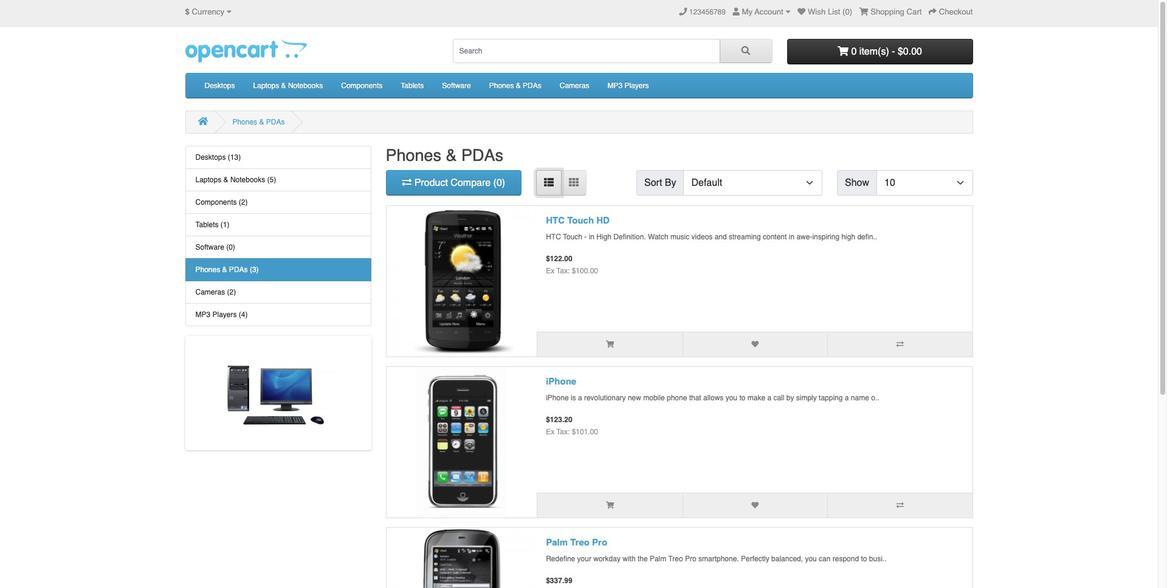 Task type: locate. For each thing, give the bounding box(es) containing it.
- down htc touch hd link
[[585, 233, 587, 242]]

0 item(s) - $0.00 button
[[787, 39, 973, 64]]

0 horizontal spatial (2)
[[227, 288, 236, 297]]

2 in from the left
[[789, 233, 795, 242]]

product
[[415, 178, 448, 189]]

laptops & notebooks (5)
[[196, 176, 276, 184]]

& left cameras link on the top
[[516, 81, 521, 90]]

1 vertical spatial (2)
[[227, 288, 236, 297]]

cameras for cameras
[[560, 81, 590, 90]]

1 vertical spatial players
[[213, 311, 237, 319]]

1 htc from the top
[[546, 216, 565, 226]]

(2) down phones & pdas (3)
[[227, 288, 236, 297]]

0 horizontal spatial in
[[589, 233, 595, 242]]

tablets left software link
[[401, 81, 424, 90]]

1 vertical spatial add to cart image
[[606, 502, 614, 509]]

0 horizontal spatial palm
[[546, 537, 568, 548]]

compare this product image
[[897, 341, 904, 348]]

1 horizontal spatial tablets
[[401, 81, 424, 90]]

show
[[845, 178, 870, 189]]

tablets
[[401, 81, 424, 90], [196, 221, 219, 229]]

pro
[[592, 537, 608, 548], [685, 555, 697, 564]]

1 horizontal spatial shopping cart image
[[860, 8, 869, 16]]

$100.00
[[572, 267, 598, 276]]

shopping cart image inside '0 item(s) - $0.00' button
[[838, 46, 849, 56]]

2 horizontal spatial a
[[845, 394, 849, 403]]

phones & pdas (3) link
[[185, 258, 371, 282]]

0 horizontal spatial treo
[[571, 537, 590, 548]]

1 horizontal spatial cameras
[[560, 81, 590, 90]]

smartphone.
[[699, 555, 739, 564]]

1 vertical spatial desktops
[[196, 153, 226, 162]]

shopping
[[871, 7, 905, 16]]

tablets for tablets (1)
[[196, 221, 219, 229]]

0 vertical spatial cameras
[[560, 81, 590, 90]]

2 add to cart image from the top
[[606, 502, 614, 509]]

1 vertical spatial cameras
[[196, 288, 225, 297]]

your store image
[[185, 39, 307, 63]]

palm treo pro link
[[546, 537, 608, 548]]

laptops down desktops (13)
[[196, 176, 221, 184]]

1 vertical spatial notebooks
[[230, 176, 265, 184]]

htc down list icon
[[546, 216, 565, 226]]

desktops up home image
[[205, 81, 235, 90]]

0 horizontal spatial tablets
[[196, 221, 219, 229]]

tax: down $123.20 on the bottom left
[[557, 428, 570, 437]]

1 horizontal spatial laptops
[[253, 81, 279, 90]]

1 iphone from the top
[[546, 376, 577, 387]]

mp3 inside 'link'
[[196, 311, 211, 319]]

1 horizontal spatial components
[[341, 81, 383, 90]]

definition.
[[614, 233, 646, 242]]

palm
[[546, 537, 568, 548], [650, 555, 667, 564]]

players for mp3 players
[[625, 81, 649, 90]]

htc for htc touch hd
[[546, 216, 565, 226]]

wish
[[808, 7, 826, 16]]

players inside mp3 players (4) 'link'
[[213, 311, 237, 319]]

0 horizontal spatial (0)
[[226, 243, 235, 252]]

1 horizontal spatial treo
[[669, 555, 683, 564]]

tablets inside tablets "link"
[[401, 81, 424, 90]]

0 vertical spatial (2)
[[239, 198, 248, 207]]

revolutionary
[[584, 394, 626, 403]]

2 vertical spatial (0)
[[226, 243, 235, 252]]

1 horizontal spatial mp3
[[608, 81, 623, 90]]

players inside mp3 players link
[[625, 81, 649, 90]]

0 vertical spatial touch
[[567, 216, 594, 226]]

(0) right compare
[[494, 178, 505, 189]]

(2)
[[239, 198, 248, 207], [227, 288, 236, 297]]

phones & pdas up product compare (0) link
[[386, 146, 504, 165]]

htc
[[546, 216, 565, 226], [546, 233, 561, 242]]

1 vertical spatial iphone
[[546, 394, 569, 403]]

hd
[[597, 216, 610, 226]]

caret down image
[[786, 8, 791, 16]]

1 vertical spatial treo
[[669, 555, 683, 564]]

1 a from the left
[[578, 394, 582, 403]]

to left busi..
[[861, 555, 867, 564]]

product compare (0)
[[415, 178, 505, 189]]

by
[[787, 394, 794, 403]]

you left can
[[805, 555, 817, 564]]

2 ex from the top
[[546, 428, 555, 437]]

software (0) link
[[185, 237, 371, 259]]

0 vertical spatial (0)
[[843, 7, 853, 16]]

to left make
[[740, 394, 746, 403]]

1 horizontal spatial players
[[625, 81, 649, 90]]

laptops for laptops & notebooks (5)
[[196, 176, 221, 184]]

tax: for htc touch hd
[[557, 267, 570, 276]]

& up product compare (0) link
[[446, 146, 457, 165]]

software down "tablets (1)"
[[196, 243, 224, 252]]

your
[[577, 555, 592, 564]]

mp3 for mp3 players
[[608, 81, 623, 90]]

iphone up is
[[546, 376, 577, 387]]

1 horizontal spatial a
[[768, 394, 772, 403]]

you right allows
[[726, 394, 738, 403]]

1 vertical spatial palm
[[650, 555, 667, 564]]

1 horizontal spatial -
[[892, 46, 895, 57]]

touch left hd
[[567, 216, 594, 226]]

0 vertical spatial laptops
[[253, 81, 279, 90]]

tablets inside tablets (1) link
[[196, 221, 219, 229]]

htc up $122.00
[[546, 233, 561, 242]]

0 vertical spatial notebooks
[[288, 81, 323, 90]]

0 horizontal spatial players
[[213, 311, 237, 319]]

cameras
[[560, 81, 590, 90], [196, 288, 225, 297]]

0 horizontal spatial laptops
[[196, 176, 221, 184]]

0 horizontal spatial you
[[726, 394, 738, 403]]

tax: down $122.00
[[557, 267, 570, 276]]

shopping cart link
[[860, 7, 922, 16]]

shopping cart image left 0
[[838, 46, 849, 56]]

0 vertical spatial -
[[892, 46, 895, 57]]

0 horizontal spatial pro
[[592, 537, 608, 548]]

phones & pdas right software link
[[489, 81, 542, 90]]

a left the call on the bottom right of page
[[768, 394, 772, 403]]

iphone image
[[386, 367, 537, 518]]

a
[[578, 394, 582, 403], [768, 394, 772, 403], [845, 394, 849, 403]]

perfectly
[[741, 555, 770, 564]]

0 horizontal spatial shopping cart image
[[838, 46, 849, 56]]

components left tablets "link"
[[341, 81, 383, 90]]

mp3 for mp3 players (4)
[[196, 311, 211, 319]]

0 horizontal spatial a
[[578, 394, 582, 403]]

1 vertical spatial to
[[861, 555, 867, 564]]

0 horizontal spatial phones & pdas link
[[233, 118, 285, 126]]

shopping cart image left 'shopping'
[[860, 8, 869, 16]]

3 a from the left
[[845, 394, 849, 403]]

cameras link
[[551, 74, 599, 98]]

iphone is a revolutionary new mobile phone that allows you to make a call by simply tapping a name o..
[[546, 394, 880, 403]]

0 vertical spatial htc
[[546, 216, 565, 226]]

ex down $122.00
[[546, 267, 555, 276]]

1 horizontal spatial software
[[442, 81, 471, 90]]

tablets for tablets
[[401, 81, 424, 90]]

heart image
[[798, 8, 806, 16]]

cameras down search text field in the top of the page
[[560, 81, 590, 90]]

& down your store image
[[281, 81, 286, 90]]

0 vertical spatial components
[[341, 81, 383, 90]]

ex inside $123.20 ex tax: $101.00
[[546, 428, 555, 437]]

2 horizontal spatial (0)
[[843, 7, 853, 16]]

treo right the
[[669, 555, 683, 564]]

players
[[625, 81, 649, 90], [213, 311, 237, 319]]

0 vertical spatial desktops
[[205, 81, 235, 90]]

2 tax: from the top
[[557, 428, 570, 437]]

1 vertical spatial tax:
[[557, 428, 570, 437]]

1 vertical spatial htc
[[546, 233, 561, 242]]

laptops down your store image
[[253, 81, 279, 90]]

ex inside $122.00 ex tax: $100.00
[[546, 267, 555, 276]]

pdas left (3)
[[229, 266, 248, 274]]

1 vertical spatial touch
[[563, 233, 583, 242]]

balanced,
[[772, 555, 803, 564]]

a right is
[[578, 394, 582, 403]]

iphone left is
[[546, 394, 569, 403]]

desktops left the (13)
[[196, 153, 226, 162]]

1 vertical spatial (0)
[[494, 178, 505, 189]]

0 horizontal spatial components
[[196, 198, 237, 207]]

-
[[892, 46, 895, 57], [585, 233, 587, 242]]

0 horizontal spatial to
[[740, 394, 746, 403]]

shopping cart
[[871, 7, 922, 16]]

0 vertical spatial tablets
[[401, 81, 424, 90]]

1 horizontal spatial pro
[[685, 555, 697, 564]]

tablets left (1)
[[196, 221, 219, 229]]

1 ex from the top
[[546, 267, 555, 276]]

add to cart image up revolutionary
[[606, 341, 614, 348]]

mp3 right cameras link on the top
[[608, 81, 623, 90]]

iphone
[[546, 376, 577, 387], [546, 394, 569, 403]]

0 horizontal spatial software
[[196, 243, 224, 252]]

pro up workday at the right bottom of page
[[592, 537, 608, 548]]

1 vertical spatial phones & pdas link
[[233, 118, 285, 126]]

in left high
[[589, 233, 595, 242]]

0 vertical spatial add to cart image
[[606, 341, 614, 348]]

music
[[671, 233, 690, 242]]

share image
[[929, 8, 937, 16]]

htc touch - in high definition. watch music videos and streaming content in awe-inspiring high defin..
[[546, 233, 878, 242]]

compare
[[451, 178, 491, 189]]

htc touch hd image
[[386, 206, 537, 357]]

pro left smartphone.
[[685, 555, 697, 564]]

laptops & notebooks link
[[244, 74, 332, 98]]

cart
[[907, 7, 922, 16]]

components up "tablets (1)"
[[196, 198, 237, 207]]

0 horizontal spatial -
[[585, 233, 587, 242]]

phones & pdas link
[[480, 74, 551, 98], [233, 118, 285, 126]]

1 vertical spatial ex
[[546, 428, 555, 437]]

palm right the
[[650, 555, 667, 564]]

(0) right the list in the right of the page
[[843, 7, 853, 16]]

0 item(s) - $0.00
[[849, 46, 923, 57]]

tax: inside $123.20 ex tax: $101.00
[[557, 428, 570, 437]]

0 horizontal spatial notebooks
[[230, 176, 265, 184]]

phones & pdas (3)
[[196, 266, 259, 274]]

notebooks left components link
[[288, 81, 323, 90]]

tax: inside $122.00 ex tax: $100.00
[[557, 267, 570, 276]]

1 vertical spatial mp3
[[196, 311, 211, 319]]

1 horizontal spatial palm
[[650, 555, 667, 564]]

ex down $123.20 on the bottom left
[[546, 428, 555, 437]]

ex for htc touch hd
[[546, 267, 555, 276]]

software for software
[[442, 81, 471, 90]]

list
[[828, 7, 841, 16]]

add to cart image for htc touch hd
[[606, 341, 614, 348]]

add to cart image up palm treo pro link
[[606, 502, 614, 509]]

software right tablets "link"
[[442, 81, 471, 90]]

1 horizontal spatial (0)
[[494, 178, 505, 189]]

add to cart image
[[606, 341, 614, 348], [606, 502, 614, 509]]

1 vertical spatial -
[[585, 233, 587, 242]]

$122.00
[[546, 255, 573, 264]]

1 horizontal spatial (2)
[[239, 198, 248, 207]]

1 vertical spatial shopping cart image
[[838, 46, 849, 56]]

1 tax: from the top
[[557, 267, 570, 276]]

0 vertical spatial software
[[442, 81, 471, 90]]

treo up your on the bottom of the page
[[571, 537, 590, 548]]

can
[[819, 555, 831, 564]]

the
[[638, 555, 648, 564]]

shopping cart image for shopping cart link
[[860, 8, 869, 16]]

1 vertical spatial you
[[805, 555, 817, 564]]

0 vertical spatial shopping cart image
[[860, 8, 869, 16]]

1 vertical spatial pro
[[685, 555, 697, 564]]

account
[[755, 7, 784, 16]]

1 vertical spatial components
[[196, 198, 237, 207]]

2 iphone from the top
[[546, 394, 569, 403]]

palm treo pro image
[[386, 528, 537, 589]]

& up "desktops (13)" link
[[259, 118, 264, 126]]

0
[[852, 46, 857, 57]]

1 horizontal spatial you
[[805, 555, 817, 564]]

(0) up phones & pdas (3)
[[226, 243, 235, 252]]

cameras up mp3 players (4)
[[196, 288, 225, 297]]

touch
[[567, 216, 594, 226], [563, 233, 583, 242]]

busi..
[[870, 555, 887, 564]]

0 horizontal spatial cameras
[[196, 288, 225, 297]]

$ currency
[[185, 7, 224, 16]]

treo
[[571, 537, 590, 548], [669, 555, 683, 564]]

touch for hd
[[567, 216, 594, 226]]

add to wish list image
[[752, 502, 759, 509]]

0 vertical spatial tax:
[[557, 267, 570, 276]]

- left $0.00
[[892, 46, 895, 57]]

1 horizontal spatial notebooks
[[288, 81, 323, 90]]

mp3 players
[[608, 81, 649, 90]]

search image
[[742, 46, 751, 55]]

1 add to cart image from the top
[[606, 341, 614, 348]]

workday
[[594, 555, 621, 564]]

tablets (1) link
[[185, 214, 371, 237]]

software
[[442, 81, 471, 90], [196, 243, 224, 252]]

2 htc from the top
[[546, 233, 561, 242]]

notebooks
[[288, 81, 323, 90], [230, 176, 265, 184]]

exchange alt image
[[402, 178, 412, 187]]

checkout link
[[929, 7, 973, 16]]

0 vertical spatial players
[[625, 81, 649, 90]]

laptops
[[253, 81, 279, 90], [196, 176, 221, 184]]

0 horizontal spatial mp3
[[196, 311, 211, 319]]

home image
[[198, 117, 208, 126]]

cameras for cameras (2)
[[196, 288, 225, 297]]

notebooks left '(5)'
[[230, 176, 265, 184]]

(2) for cameras (2)
[[227, 288, 236, 297]]

in left awe-
[[789, 233, 795, 242]]

tax:
[[557, 267, 570, 276], [557, 428, 570, 437]]

to
[[740, 394, 746, 403], [861, 555, 867, 564]]

high
[[597, 233, 612, 242]]

streaming
[[729, 233, 761, 242]]

1 in from the left
[[589, 233, 595, 242]]

0 vertical spatial mp3
[[608, 81, 623, 90]]

phones & pdas up "desktops (13)" link
[[233, 118, 285, 126]]

1 horizontal spatial in
[[789, 233, 795, 242]]

checkout
[[939, 7, 973, 16]]

a left name
[[845, 394, 849, 403]]

1 vertical spatial laptops
[[196, 176, 221, 184]]

shopping cart image
[[860, 8, 869, 16], [838, 46, 849, 56]]

1 vertical spatial software
[[196, 243, 224, 252]]

touch down htc touch hd
[[563, 233, 583, 242]]

1 horizontal spatial phones & pdas link
[[480, 74, 551, 98]]

palm up the redefine
[[546, 537, 568, 548]]

1 vertical spatial tablets
[[196, 221, 219, 229]]

grid image
[[569, 178, 579, 187]]

(2) down laptops & notebooks (5)
[[239, 198, 248, 207]]

0 vertical spatial ex
[[546, 267, 555, 276]]

software for software (0)
[[196, 243, 224, 252]]

$
[[185, 7, 190, 16]]

watch
[[648, 233, 669, 242]]

- inside '0 item(s) - $0.00' button
[[892, 46, 895, 57]]

phones up the (13)
[[233, 118, 257, 126]]

you
[[726, 394, 738, 403], [805, 555, 817, 564]]

0 vertical spatial palm
[[546, 537, 568, 548]]

software (0)
[[196, 243, 235, 252]]

0 vertical spatial iphone
[[546, 376, 577, 387]]

compare this product image
[[897, 502, 904, 509]]

mp3 down cameras (2)
[[196, 311, 211, 319]]



Task type: describe. For each thing, give the bounding box(es) containing it.
pdas up compare
[[462, 146, 504, 165]]

make
[[748, 394, 766, 403]]

redefine
[[546, 555, 575, 564]]

0 vertical spatial to
[[740, 394, 746, 403]]

& up components (2)
[[224, 176, 228, 184]]

product compare (0) link
[[386, 171, 522, 196]]

ex for iphone
[[546, 428, 555, 437]]

item(s)
[[860, 46, 890, 57]]

iphone for iphone is a revolutionary new mobile phone that allows you to make a call by simply tapping a name o..
[[546, 394, 569, 403]]

0 vertical spatial treo
[[571, 537, 590, 548]]

wish list (0)
[[808, 7, 853, 16]]

(2) for components (2)
[[239, 198, 248, 207]]

hp banner image
[[217, 339, 339, 448]]

add to cart image for iphone
[[606, 502, 614, 509]]

pdas left cameras link on the top
[[523, 81, 542, 90]]

desktops (13)
[[196, 153, 241, 162]]

(13)
[[228, 153, 241, 162]]

palm treo pro
[[546, 537, 608, 548]]

laptops for laptops & notebooks
[[253, 81, 279, 90]]

sort by
[[645, 178, 677, 189]]

notebooks for laptops & notebooks
[[288, 81, 323, 90]]

awe-
[[797, 233, 813, 242]]

my
[[742, 7, 753, 16]]

components for components
[[341, 81, 383, 90]]

phone image
[[679, 8, 687, 16]]

inspiring
[[813, 233, 840, 242]]

htc touch hd link
[[546, 216, 610, 226]]

phones right software link
[[489, 81, 514, 90]]

components (2) link
[[185, 192, 371, 214]]

- for touch
[[585, 233, 587, 242]]

phone
[[667, 394, 687, 403]]

add to wish list image
[[752, 341, 759, 348]]

tapping
[[819, 394, 843, 403]]

Search text field
[[453, 39, 720, 63]]

my account link
[[733, 7, 791, 16]]

defin..
[[858, 233, 878, 242]]

tax: for iphone
[[557, 428, 570, 437]]

$122.00 ex tax: $100.00
[[546, 255, 598, 276]]

players for mp3 players (4)
[[213, 311, 237, 319]]

user image
[[733, 8, 740, 16]]

by
[[665, 178, 677, 189]]

wish list (0) link
[[798, 7, 853, 16]]

1 horizontal spatial to
[[861, 555, 867, 564]]

phones down software (0)
[[196, 266, 220, 274]]

laptops & notebooks (5) link
[[185, 169, 371, 192]]

components link
[[332, 74, 392, 98]]

htc touch hd
[[546, 216, 610, 226]]

name
[[851, 394, 870, 403]]

list image
[[544, 178, 554, 187]]

with
[[623, 555, 636, 564]]

2 a from the left
[[768, 394, 772, 403]]

call
[[774, 394, 785, 403]]

tablets (1)
[[196, 221, 230, 229]]

$0.00
[[898, 46, 923, 57]]

iphone link
[[546, 376, 577, 387]]

0 vertical spatial phones & pdas
[[489, 81, 542, 90]]

laptops & notebooks
[[253, 81, 323, 90]]

shopping cart image for '0 item(s) - $0.00' button
[[838, 46, 849, 56]]

cameras (2)
[[196, 288, 236, 297]]

- for item(s)
[[892, 46, 895, 57]]

pdas inside phones & pdas (3) link
[[229, 266, 248, 274]]

o..
[[872, 394, 880, 403]]

mp3 players (4)
[[196, 311, 248, 319]]

sort
[[645, 178, 662, 189]]

components (2)
[[196, 198, 248, 207]]

mp3 players (4) link
[[185, 304, 371, 327]]

0 vertical spatial you
[[726, 394, 738, 403]]

(1)
[[221, 221, 230, 229]]

tablets link
[[392, 74, 433, 98]]

mp3 players link
[[599, 74, 658, 98]]

$337.99
[[546, 577, 573, 585]]

0 vertical spatial pro
[[592, 537, 608, 548]]

& up cameras (2)
[[222, 266, 227, 274]]

123456789
[[690, 8, 726, 16]]

software link
[[433, 74, 480, 98]]

cameras (2) link
[[185, 282, 371, 304]]

high
[[842, 233, 856, 242]]

respond
[[833, 555, 859, 564]]

content
[[763, 233, 787, 242]]

2 vertical spatial phones & pdas
[[386, 146, 504, 165]]

that
[[689, 394, 702, 403]]

(0) for product compare (0)
[[494, 178, 505, 189]]

touch for -
[[563, 233, 583, 242]]

videos
[[692, 233, 713, 242]]

allows
[[704, 394, 724, 403]]

redefine your workday with the palm treo pro smartphone. perfectly balanced, you can respond to busi..
[[546, 555, 887, 564]]

caret down image
[[227, 8, 232, 16]]

phones up the exchange alt icon
[[386, 146, 442, 165]]

pdas up "desktops (13)" link
[[266, 118, 285, 126]]

iphone for iphone
[[546, 376, 577, 387]]

$123.20
[[546, 416, 573, 425]]

$123.20 ex tax: $101.00
[[546, 416, 598, 437]]

and
[[715, 233, 727, 242]]

$101.00
[[572, 428, 598, 437]]

(4)
[[239, 311, 248, 319]]

htc for htc touch - in high definition. watch music videos and streaming content in awe-inspiring high defin..
[[546, 233, 561, 242]]

desktops link
[[196, 74, 244, 98]]

0 vertical spatial phones & pdas link
[[480, 74, 551, 98]]

simply
[[796, 394, 817, 403]]

mobile
[[644, 394, 665, 403]]

components for components (2)
[[196, 198, 237, 207]]

is
[[571, 394, 576, 403]]

desktops for desktops
[[205, 81, 235, 90]]

desktops (13) link
[[185, 146, 371, 169]]

desktops for desktops (13)
[[196, 153, 226, 162]]

(3)
[[250, 266, 259, 274]]

1 vertical spatial phones & pdas
[[233, 118, 285, 126]]

notebooks for laptops & notebooks (5)
[[230, 176, 265, 184]]

(0) for wish list (0)
[[843, 7, 853, 16]]

(5)
[[267, 176, 276, 184]]

new
[[628, 394, 642, 403]]



Task type: vqa. For each thing, say whether or not it's contained in the screenshot.
$
yes



